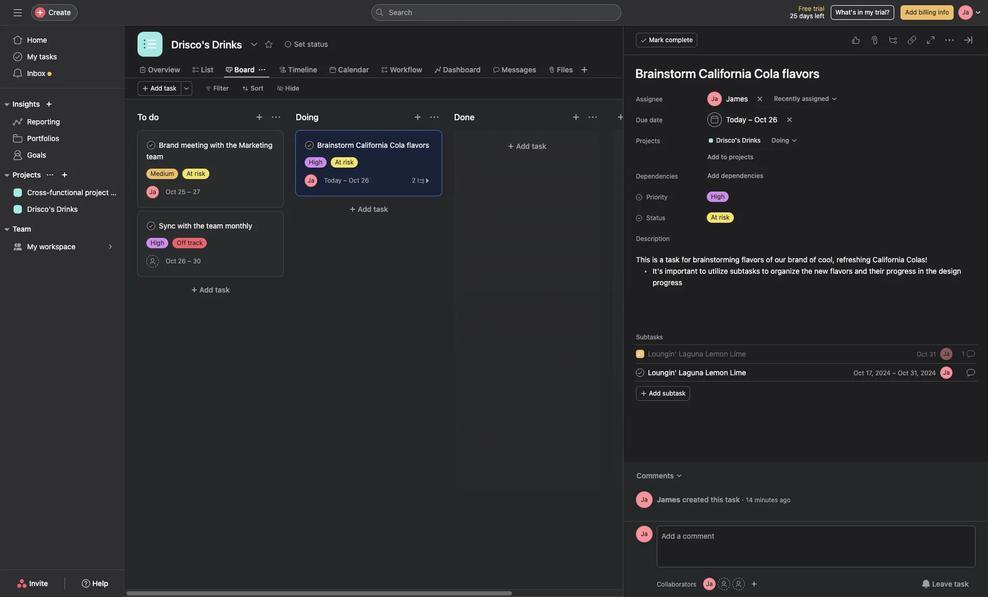 Task type: describe. For each thing, give the bounding box(es) containing it.
brainstorm california cola flavors
[[317, 141, 429, 149]]

brand
[[788, 255, 808, 264]]

list image
[[144, 38, 156, 51]]

add billing info button
[[901, 5, 954, 20]]

today – oct 26 for today
[[726, 115, 777, 124]]

leave task button
[[915, 575, 976, 594]]

show options image
[[250, 40, 258, 48]]

search
[[389, 8, 412, 17]]

projects inside main content
[[636, 137, 660, 145]]

goals
[[27, 151, 46, 159]]

2 2024 from the left
[[921, 369, 936, 377]]

at inside dropdown button
[[711, 214, 717, 221]]

add task image for doing
[[414, 113, 422, 121]]

add inside add dependencies button
[[707, 172, 719, 180]]

my workspace
[[27, 242, 75, 251]]

drisco's drinks inside brainstorm california cola flavors dialog
[[716, 136, 761, 144]]

sync
[[159, 221, 176, 230]]

with inside brand meeting with the marketing team
[[210, 141, 224, 149]]

at risk button
[[703, 210, 765, 225]]

dashboard
[[443, 65, 481, 74]]

add subtask
[[649, 390, 686, 397]]

oct left 31
[[917, 350, 927, 358]]

subtask
[[662, 390, 686, 397]]

the inside brand meeting with the marketing team
[[226, 141, 237, 149]]

completed image down the 'changes requested' "image" on the bottom
[[634, 367, 646, 379]]

files link
[[549, 64, 573, 76]]

oct down brainstorm
[[349, 177, 359, 184]]

completed checkbox for to do
[[145, 139, 157, 152]]

this
[[711, 495, 723, 504]]

brainstorm
[[317, 141, 354, 149]]

add inside "add to projects" button
[[707, 153, 719, 161]]

oct left the 30
[[166, 257, 176, 265]]

mark complete
[[649, 36, 693, 44]]

james for james created this task · 14 minutes ago
[[657, 495, 680, 504]]

show options, current sort, top image
[[47, 172, 53, 178]]

free
[[799, 5, 812, 13]]

·
[[742, 495, 744, 504]]

add inside add billing info button
[[905, 8, 917, 16]]

31
[[929, 350, 936, 358]]

timeline
[[288, 65, 317, 74]]

refreshing
[[837, 255, 871, 264]]

my for my tasks
[[27, 52, 37, 61]]

high for brainstorm california cola flavors
[[309, 158, 323, 166]]

main content containing james
[[624, 55, 988, 521]]

– left "31,"
[[893, 369, 896, 377]]

meeting
[[181, 141, 208, 149]]

today for today –
[[324, 177, 342, 184]]

doing inside popup button
[[772, 136, 789, 144]]

today – oct 26 for today –
[[324, 177, 369, 184]]

set status
[[294, 40, 328, 48]]

my tasks
[[27, 52, 57, 61]]

organize
[[771, 267, 800, 276]]

cross-
[[27, 188, 50, 197]]

off track
[[177, 239, 203, 247]]

info
[[938, 8, 949, 16]]

board link
[[226, 64, 255, 76]]

0 vertical spatial completed checkbox
[[145, 220, 157, 232]]

oct down 'remove assignee' icon
[[754, 115, 767, 124]]

2 vertical spatial 26
[[178, 257, 186, 265]]

add subtask button
[[636, 386, 690, 401]]

to do
[[138, 113, 159, 122]]

drinks inside brainstorm california cola flavors dialog
[[742, 136, 761, 144]]

hide
[[285, 84, 299, 92]]

projects inside dropdown button
[[13, 170, 41, 179]]

the up track
[[194, 221, 204, 230]]

oct 25 – 27
[[166, 188, 200, 196]]

1
[[962, 350, 965, 358]]

0 likes. click to like this task image
[[852, 36, 860, 44]]

create button
[[31, 4, 78, 21]]

0 comments. click to go to subtask details and comments image
[[967, 369, 975, 377]]

1 horizontal spatial drisco's drinks link
[[704, 135, 765, 146]]

at risk inside dropdown button
[[711, 214, 730, 221]]

1 vertical spatial with
[[177, 221, 192, 230]]

add task image
[[255, 113, 264, 121]]

leave
[[932, 580, 952, 589]]

medium
[[151, 170, 174, 178]]

completed checkbox for doing
[[303, 139, 316, 152]]

oct down medium
[[166, 188, 176, 196]]

description
[[636, 235, 670, 243]]

cool,
[[818, 255, 835, 264]]

help button
[[75, 575, 115, 593]]

description document
[[625, 254, 976, 289]]

what's
[[835, 8, 856, 16]]

1 of from the left
[[766, 255, 773, 264]]

utilize
[[708, 267, 728, 276]]

to inside button
[[721, 153, 727, 161]]

add subtask image
[[889, 36, 897, 44]]

high inside popup button
[[711, 193, 725, 201]]

close details image
[[964, 36, 973, 44]]

priority
[[646, 193, 668, 201]]

collaborators
[[657, 581, 696, 588]]

at for doing
[[335, 158, 341, 166]]

my workspace link
[[6, 239, 119, 255]]

risk for doing
[[343, 158, 354, 166]]

2 of from the left
[[809, 255, 816, 264]]

workflow link
[[382, 64, 422, 76]]

doing button
[[767, 133, 802, 148]]

cross-functional project plan link
[[6, 184, 125, 201]]

james created this task · 14 minutes ago
[[657, 495, 791, 504]]

26 for oct 26
[[361, 177, 369, 184]]

board
[[234, 65, 255, 74]]

overview
[[148, 65, 180, 74]]

– left the 30
[[188, 257, 191, 265]]

add billing info
[[905, 8, 949, 16]]

global element
[[0, 26, 125, 88]]

help
[[92, 579, 108, 588]]

date
[[650, 116, 663, 124]]

0 vertical spatial flavors
[[407, 141, 429, 149]]

oct 26 – 30
[[166, 257, 201, 265]]

0 horizontal spatial progress
[[653, 278, 682, 287]]

assigned
[[802, 95, 829, 103]]

status
[[646, 214, 665, 222]]

monthly
[[225, 221, 252, 230]]

set
[[294, 40, 305, 48]]

Task Name text field
[[629, 61, 976, 85]]

– down the "james" dropdown button
[[748, 115, 752, 124]]

sort button
[[238, 81, 268, 96]]

trial
[[813, 5, 825, 13]]

tasks
[[39, 52, 57, 61]]

attachments: add a file to this task, brainstorm california cola flavors image
[[870, 36, 879, 44]]

add to projects
[[707, 153, 754, 161]]

free trial 25 days left
[[790, 5, 825, 20]]

0 horizontal spatial to
[[700, 267, 706, 276]]

insights
[[13, 99, 40, 108]]

2 vertical spatial flavors
[[830, 267, 853, 276]]

a
[[660, 255, 664, 264]]

in inside button
[[858, 8, 863, 16]]

done
[[454, 113, 475, 122]]

add dependencies
[[707, 172, 763, 180]]

clear due date image
[[786, 117, 793, 123]]

26 for – oct 26
[[769, 115, 777, 124]]

new
[[814, 267, 828, 276]]

at risk for to do
[[187, 170, 205, 178]]

workflow
[[390, 65, 422, 74]]

plan
[[111, 188, 125, 197]]

ago
[[780, 496, 791, 504]]

changes requested image
[[636, 350, 644, 358]]

projects
[[729, 153, 754, 161]]

2
[[412, 176, 416, 184]]

assignee
[[636, 95, 663, 103]]

more section actions image for doing
[[430, 113, 439, 121]]

important
[[665, 267, 698, 276]]

comments
[[637, 471, 674, 480]]

search list box
[[371, 4, 621, 21]]

tab actions image
[[259, 67, 265, 73]]

oct 31 button
[[917, 350, 936, 358]]

in inside this is a task for brainstorming flavors of our brand of cool, refreshing california colas! it's important to utilize subtasks to organize the new flavors and their progress in the design progress
[[918, 267, 924, 276]]

drisco's inside brainstorm california cola flavors dialog
[[716, 136, 740, 144]]

inbox link
[[6, 65, 119, 82]]



Task type: locate. For each thing, give the bounding box(es) containing it.
projects element
[[0, 166, 125, 220]]

0 horizontal spatial projects
[[13, 170, 41, 179]]

0 horizontal spatial 26
[[178, 257, 186, 265]]

completed checkbox left brainstorm
[[303, 139, 316, 152]]

add or remove collaborators image
[[751, 581, 757, 588]]

projects button
[[0, 169, 41, 181]]

oct left 17,
[[854, 369, 864, 377]]

drisco's
[[716, 136, 740, 144], [27, 205, 55, 214]]

1 horizontal spatial drisco's
[[716, 136, 740, 144]]

1 vertical spatial today – oct 26
[[324, 177, 369, 184]]

doing
[[296, 113, 319, 122], [772, 136, 789, 144]]

high down sync
[[151, 239, 164, 247]]

1 horizontal spatial drinks
[[742, 136, 761, 144]]

due date
[[636, 116, 663, 124]]

add inside button
[[649, 390, 661, 397]]

messages link
[[493, 64, 536, 76]]

0 horizontal spatial add task image
[[414, 113, 422, 121]]

california left cola
[[356, 141, 388, 149]]

james link
[[657, 495, 680, 504]]

subtasks
[[636, 333, 663, 341]]

today – oct 26 down brainstorm
[[324, 177, 369, 184]]

doing down hide
[[296, 113, 319, 122]]

1 vertical spatial in
[[918, 267, 924, 276]]

1 horizontal spatial team
[[206, 221, 223, 230]]

insights element
[[0, 95, 125, 166]]

0 horizontal spatial drinks
[[56, 205, 78, 214]]

1 vertical spatial at risk
[[187, 170, 205, 178]]

add task button
[[138, 81, 181, 96], [460, 137, 594, 156], [296, 200, 442, 219], [138, 281, 283, 300]]

25 inside free trial 25 days left
[[790, 12, 798, 20]]

today – oct 26 inside main content
[[726, 115, 777, 124]]

brand meeting with the marketing team
[[146, 141, 272, 161]]

more section actions image for done
[[589, 113, 597, 121]]

1 vertical spatial 25
[[178, 188, 186, 196]]

Task Name text field
[[648, 367, 746, 379]]

1 horizontal spatial today – oct 26
[[726, 115, 777, 124]]

0 horizontal spatial risk
[[195, 170, 205, 178]]

today – oct 26 down 'remove assignee' icon
[[726, 115, 777, 124]]

more actions image
[[183, 85, 189, 92]]

2 horizontal spatial risk
[[719, 214, 730, 221]]

0 horizontal spatial doing
[[296, 113, 319, 122]]

1 horizontal spatial with
[[210, 141, 224, 149]]

1 horizontal spatial today
[[726, 115, 746, 124]]

drisco's drinks link up add to projects
[[704, 135, 765, 146]]

0 vertical spatial projects
[[636, 137, 660, 145]]

add task image down add tab icon
[[572, 113, 580, 121]]

1 horizontal spatial at
[[335, 158, 341, 166]]

1 horizontal spatial completed checkbox
[[303, 139, 316, 152]]

at risk up 27
[[187, 170, 205, 178]]

1 horizontal spatial doing
[[772, 136, 789, 144]]

leave task
[[932, 580, 969, 589]]

the
[[226, 141, 237, 149], [194, 221, 204, 230], [802, 267, 812, 276], [926, 267, 937, 276]]

1 horizontal spatial 25
[[790, 12, 798, 20]]

1 vertical spatial risk
[[195, 170, 205, 178]]

1 horizontal spatial progress
[[886, 267, 916, 276]]

25 left days
[[790, 12, 798, 20]]

doing down clear due date image at the top of the page
[[772, 136, 789, 144]]

reporting
[[27, 117, 60, 126]]

with right sync
[[177, 221, 192, 230]]

1 more section actions image from the left
[[272, 113, 280, 121]]

at down brainstorm
[[335, 158, 341, 166]]

completed image for brand meeting with the marketing team
[[145, 139, 157, 152]]

of left our
[[766, 255, 773, 264]]

0 vertical spatial risk
[[343, 158, 354, 166]]

in down the colas!
[[918, 267, 924, 276]]

2 vertical spatial high
[[151, 239, 164, 247]]

progress down it's
[[653, 278, 682, 287]]

14
[[746, 496, 753, 504]]

1 vertical spatial drisco's drinks
[[27, 205, 78, 214]]

my down team
[[27, 242, 37, 251]]

at risk down brainstorm
[[335, 158, 354, 166]]

my for my workspace
[[27, 242, 37, 251]]

2 vertical spatial risk
[[719, 214, 730, 221]]

drisco's drinks link down functional
[[6, 201, 119, 218]]

the down the colas!
[[926, 267, 937, 276]]

2024 right 17,
[[875, 369, 891, 377]]

timeline link
[[280, 64, 317, 76]]

recently
[[774, 95, 800, 103]]

dependencies
[[721, 172, 763, 180]]

of left the cool,
[[809, 255, 816, 264]]

and
[[855, 267, 867, 276]]

new image
[[46, 101, 52, 107]]

drisco's inside projects element
[[27, 205, 55, 214]]

add task image for done
[[572, 113, 580, 121]]

remove assignee image
[[757, 96, 763, 102]]

task inside this is a task for brainstorming flavors of our brand of cool, refreshing california colas! it's important to utilize subtasks to organize the new flavors and their progress in the design progress
[[666, 255, 680, 264]]

1 vertical spatial james
[[657, 495, 680, 504]]

1 vertical spatial high
[[711, 193, 725, 201]]

brainstorm california cola flavors dialog
[[624, 26, 988, 597]]

subtasks
[[730, 267, 760, 276]]

california up the their
[[873, 255, 904, 264]]

team left monthly
[[206, 221, 223, 230]]

2 vertical spatial at risk
[[711, 214, 730, 221]]

progress
[[886, 267, 916, 276], [653, 278, 682, 287]]

my inside 'my tasks' link
[[27, 52, 37, 61]]

2 vertical spatial at
[[711, 214, 717, 221]]

0 horizontal spatial team
[[146, 152, 163, 161]]

1 vertical spatial team
[[206, 221, 223, 230]]

27
[[193, 188, 200, 196]]

0 horizontal spatial drisco's drinks
[[27, 205, 78, 214]]

add task image left the 'done'
[[414, 113, 422, 121]]

due
[[636, 116, 648, 124]]

1 horizontal spatial 2024
[[921, 369, 936, 377]]

completed image for brainstorm california cola flavors
[[303, 139, 316, 152]]

created
[[682, 495, 709, 504]]

0 horizontal spatial at risk
[[187, 170, 205, 178]]

1 vertical spatial 26
[[361, 177, 369, 184]]

0 vertical spatial at risk
[[335, 158, 354, 166]]

sync with the team monthly
[[159, 221, 252, 230]]

1 horizontal spatial flavors
[[742, 255, 764, 264]]

– down brainstorm
[[343, 177, 347, 184]]

my tasks link
[[6, 48, 119, 65]]

drisco's down cross-
[[27, 205, 55, 214]]

Approval Name text field
[[648, 348, 746, 360]]

james down "comments" dropdown button
[[657, 495, 680, 504]]

Completed checkbox
[[145, 139, 157, 152], [303, 139, 316, 152]]

completed checkbox inside brainstorm california cola flavors dialog
[[634, 367, 646, 379]]

0 horizontal spatial today – oct 26
[[324, 177, 369, 184]]

home link
[[6, 32, 119, 48]]

0 vertical spatial progress
[[886, 267, 916, 276]]

with right meeting at the left top of page
[[210, 141, 224, 149]]

1 horizontal spatial projects
[[636, 137, 660, 145]]

list link
[[193, 64, 213, 76]]

the left new at the top of the page
[[802, 267, 812, 276]]

flavors up subtasks
[[742, 255, 764, 264]]

0 horizontal spatial of
[[766, 255, 773, 264]]

new project or portfolio image
[[62, 172, 68, 178]]

Completed checkbox
[[145, 220, 157, 232], [634, 367, 646, 379]]

2 my from the top
[[27, 242, 37, 251]]

drisco's drinks up projects
[[716, 136, 761, 144]]

progress down the colas!
[[886, 267, 916, 276]]

2 horizontal spatial to
[[762, 267, 769, 276]]

hide sidebar image
[[14, 8, 22, 17]]

drisco's drinks link
[[704, 135, 765, 146], [6, 201, 119, 218]]

0 vertical spatial 25
[[790, 12, 798, 20]]

0 vertical spatial today
[[726, 115, 746, 124]]

status
[[307, 40, 328, 48]]

1 horizontal spatial of
[[809, 255, 816, 264]]

workspace
[[39, 242, 75, 251]]

0 horizontal spatial drisco's
[[27, 205, 55, 214]]

0 horizontal spatial high
[[151, 239, 164, 247]]

reporting link
[[6, 114, 119, 130]]

list
[[201, 65, 213, 74]]

goals link
[[6, 147, 119, 164]]

team down brand
[[146, 152, 163, 161]]

calendar
[[338, 65, 369, 74]]

1 vertical spatial projects
[[13, 170, 41, 179]]

0 horizontal spatial at
[[187, 170, 193, 178]]

projects up cross-
[[13, 170, 41, 179]]

1 vertical spatial today
[[324, 177, 342, 184]]

2 horizontal spatial 26
[[769, 115, 777, 124]]

completed checkbox left sync
[[145, 220, 157, 232]]

more section actions image for to do
[[272, 113, 280, 121]]

dashboard link
[[435, 64, 481, 76]]

high for sync with the team monthly
[[151, 239, 164, 247]]

high up at risk dropdown button
[[711, 193, 725, 201]]

in
[[858, 8, 863, 16], [918, 267, 924, 276]]

1 completed checkbox from the left
[[145, 139, 157, 152]]

oct 17, 2024 – oct 31, 2024
[[854, 369, 936, 377]]

today
[[726, 115, 746, 124], [324, 177, 342, 184]]

calendar link
[[330, 64, 369, 76]]

completed image
[[145, 139, 157, 152], [303, 139, 316, 152], [145, 220, 157, 232], [634, 367, 646, 379]]

team
[[13, 225, 31, 233]]

team inside brand meeting with the marketing team
[[146, 152, 163, 161]]

mark complete button
[[636, 33, 698, 47]]

at risk down high popup button on the top right
[[711, 214, 730, 221]]

this is a task for brainstorming flavors of our brand of cool, refreshing california colas! it's important to utilize subtasks to organize the new flavors and their progress in the design progress
[[636, 255, 963, 287]]

0 vertical spatial team
[[146, 152, 163, 161]]

drinks up projects
[[742, 136, 761, 144]]

0 horizontal spatial in
[[858, 8, 863, 16]]

add to starred image
[[264, 40, 273, 48]]

0 vertical spatial drinks
[[742, 136, 761, 144]]

0 horizontal spatial today
[[324, 177, 342, 184]]

drinks down cross-functional project plan link
[[56, 205, 78, 214]]

1 horizontal spatial high
[[309, 158, 323, 166]]

main content
[[624, 55, 988, 521]]

2 horizontal spatial more section actions image
[[589, 113, 597, 121]]

oct left "31,"
[[898, 369, 909, 377]]

more section actions image
[[272, 113, 280, 121], [430, 113, 439, 121], [589, 113, 597, 121]]

filter
[[213, 84, 229, 92]]

26 inside main content
[[769, 115, 777, 124]]

hide button
[[272, 81, 304, 96]]

my left tasks
[[27, 52, 37, 61]]

at up oct 25 – 27
[[187, 170, 193, 178]]

3 more section actions image from the left
[[589, 113, 597, 121]]

26 down brainstorm california cola flavors
[[361, 177, 369, 184]]

2 add task image from the left
[[572, 113, 580, 121]]

drisco's drinks inside projects element
[[27, 205, 78, 214]]

full screen image
[[927, 36, 935, 44]]

marketing
[[239, 141, 272, 149]]

1 horizontal spatial in
[[918, 267, 924, 276]]

more section actions image right add task image
[[272, 113, 280, 121]]

completed checkbox down the 'changes requested' "image" on the bottom
[[634, 367, 646, 379]]

completed image left brand
[[145, 139, 157, 152]]

to left utilize
[[700, 267, 706, 276]]

1 vertical spatial at
[[187, 170, 193, 178]]

1 vertical spatial my
[[27, 242, 37, 251]]

more section actions image left the 'done'
[[430, 113, 439, 121]]

high down brainstorm
[[309, 158, 323, 166]]

it's
[[653, 267, 663, 276]]

trial?
[[875, 8, 890, 16]]

to left projects
[[721, 153, 727, 161]]

0 vertical spatial 26
[[769, 115, 777, 124]]

my inside my workspace link
[[27, 242, 37, 251]]

today inside main content
[[726, 115, 746, 124]]

0 horizontal spatial flavors
[[407, 141, 429, 149]]

add task image
[[414, 113, 422, 121], [572, 113, 580, 121]]

projects down due date
[[636, 137, 660, 145]]

filter button
[[200, 81, 234, 96]]

2 more section actions image from the left
[[430, 113, 439, 121]]

1 horizontal spatial drisco's drinks
[[716, 136, 761, 144]]

risk down high popup button on the top right
[[719, 214, 730, 221]]

mark
[[649, 36, 664, 44]]

1 horizontal spatial risk
[[343, 158, 354, 166]]

2024 right "31,"
[[921, 369, 936, 377]]

portfolios link
[[6, 130, 119, 147]]

1 horizontal spatial james
[[726, 94, 748, 103]]

risk inside dropdown button
[[719, 214, 730, 221]]

portfolios
[[27, 134, 59, 143]]

at risk for doing
[[335, 158, 354, 166]]

at down high popup button on the top right
[[711, 214, 717, 221]]

25 left 27
[[178, 188, 186, 196]]

risk down brainstorm
[[343, 158, 354, 166]]

1 horizontal spatial california
[[873, 255, 904, 264]]

james for james
[[726, 94, 748, 103]]

completed image for sync with the team monthly
[[145, 220, 157, 232]]

1 add task image from the left
[[414, 113, 422, 121]]

risk up 27
[[195, 170, 205, 178]]

to left 'organize'
[[762, 267, 769, 276]]

task inside button
[[954, 580, 969, 589]]

0 vertical spatial high
[[309, 158, 323, 166]]

to
[[721, 153, 727, 161], [700, 267, 706, 276], [762, 267, 769, 276]]

overview link
[[140, 64, 180, 76]]

brainstorming
[[693, 255, 740, 264]]

1 vertical spatial drisco's drinks link
[[6, 201, 119, 218]]

copy task link image
[[908, 36, 916, 44]]

0 vertical spatial with
[[210, 141, 224, 149]]

– left 27
[[187, 188, 191, 196]]

see details, my workspace image
[[107, 244, 114, 250]]

0 vertical spatial today – oct 26
[[726, 115, 777, 124]]

2 completed checkbox from the left
[[303, 139, 316, 152]]

recently assigned
[[774, 95, 829, 103]]

teams element
[[0, 220, 125, 257]]

1 2024 from the left
[[875, 369, 891, 377]]

is
[[652, 255, 658, 264]]

today down brainstorm
[[324, 177, 342, 184]]

completed checkbox left brand
[[145, 139, 157, 152]]

1 horizontal spatial to
[[721, 153, 727, 161]]

1 vertical spatial progress
[[653, 278, 682, 287]]

drisco's up add to projects
[[716, 136, 740, 144]]

more actions for this task image
[[945, 36, 954, 44]]

insights button
[[0, 98, 40, 110]]

risk for to do
[[195, 170, 205, 178]]

0 horizontal spatial james
[[657, 495, 680, 504]]

17,
[[866, 369, 874, 377]]

1 vertical spatial completed checkbox
[[634, 367, 646, 379]]

2 horizontal spatial at risk
[[711, 214, 730, 221]]

0 horizontal spatial more section actions image
[[272, 113, 280, 121]]

my
[[865, 8, 873, 16]]

1 horizontal spatial 26
[[361, 177, 369, 184]]

drisco's drinks down cross-functional project plan link
[[27, 205, 78, 214]]

0 horizontal spatial california
[[356, 141, 388, 149]]

0 vertical spatial drisco's
[[716, 136, 740, 144]]

james left 'remove assignee' icon
[[726, 94, 748, 103]]

more section actions image left due
[[589, 113, 597, 121]]

1 horizontal spatial at risk
[[335, 158, 354, 166]]

comments button
[[630, 467, 689, 485]]

completed image left brainstorm
[[303, 139, 316, 152]]

1 horizontal spatial more section actions image
[[430, 113, 439, 121]]

in left the my at the right top
[[858, 8, 863, 16]]

california inside this is a task for brainstorming flavors of our brand of cool, refreshing california colas! it's important to utilize subtasks to organize the new flavors and their progress in the design progress
[[873, 255, 904, 264]]

flavors right cola
[[407, 141, 429, 149]]

files
[[557, 65, 573, 74]]

functional
[[50, 188, 83, 197]]

at for to do
[[187, 170, 193, 178]]

26 left the 30
[[178, 257, 186, 265]]

26 left clear due date image at the top of the page
[[769, 115, 777, 124]]

drinks inside projects element
[[56, 205, 78, 214]]

what's in my trial? button
[[831, 5, 894, 20]]

projects
[[636, 137, 660, 145], [13, 170, 41, 179]]

completed image left sync
[[145, 220, 157, 232]]

0 horizontal spatial 25
[[178, 188, 186, 196]]

1 vertical spatial flavors
[[742, 255, 764, 264]]

0 vertical spatial california
[[356, 141, 388, 149]]

1 my from the top
[[27, 52, 37, 61]]

cross-functional project plan
[[27, 188, 125, 197]]

james inside dropdown button
[[726, 94, 748, 103]]

2 horizontal spatial flavors
[[830, 267, 853, 276]]

0 vertical spatial doing
[[296, 113, 319, 122]]

add to projects button
[[703, 150, 758, 165]]

0 vertical spatial drisco's drinks
[[716, 136, 761, 144]]

ja button
[[305, 174, 317, 187], [146, 186, 159, 198], [940, 348, 953, 360], [940, 367, 953, 379], [636, 492, 653, 508], [636, 526, 653, 543], [703, 578, 716, 591]]

–
[[748, 115, 752, 124], [343, 177, 347, 184], [187, 188, 191, 196], [188, 257, 191, 265], [893, 369, 896, 377]]

0 horizontal spatial completed checkbox
[[145, 220, 157, 232]]

the left marketing
[[226, 141, 237, 149]]

today down the "james" dropdown button
[[726, 115, 746, 124]]

flavors down refreshing
[[830, 267, 853, 276]]

0 vertical spatial in
[[858, 8, 863, 16]]

add tab image
[[580, 66, 589, 74]]

set status button
[[280, 37, 333, 52]]

0 horizontal spatial with
[[177, 221, 192, 230]]

today for today
[[726, 115, 746, 124]]

1 vertical spatial doing
[[772, 136, 789, 144]]

0 horizontal spatial drisco's drinks link
[[6, 201, 119, 218]]

0 horizontal spatial 2024
[[875, 369, 891, 377]]

None text field
[[169, 35, 245, 54]]

complete
[[665, 36, 693, 44]]



Task type: vqa. For each thing, say whether or not it's contained in the screenshot.
rightmost Doing
yes



